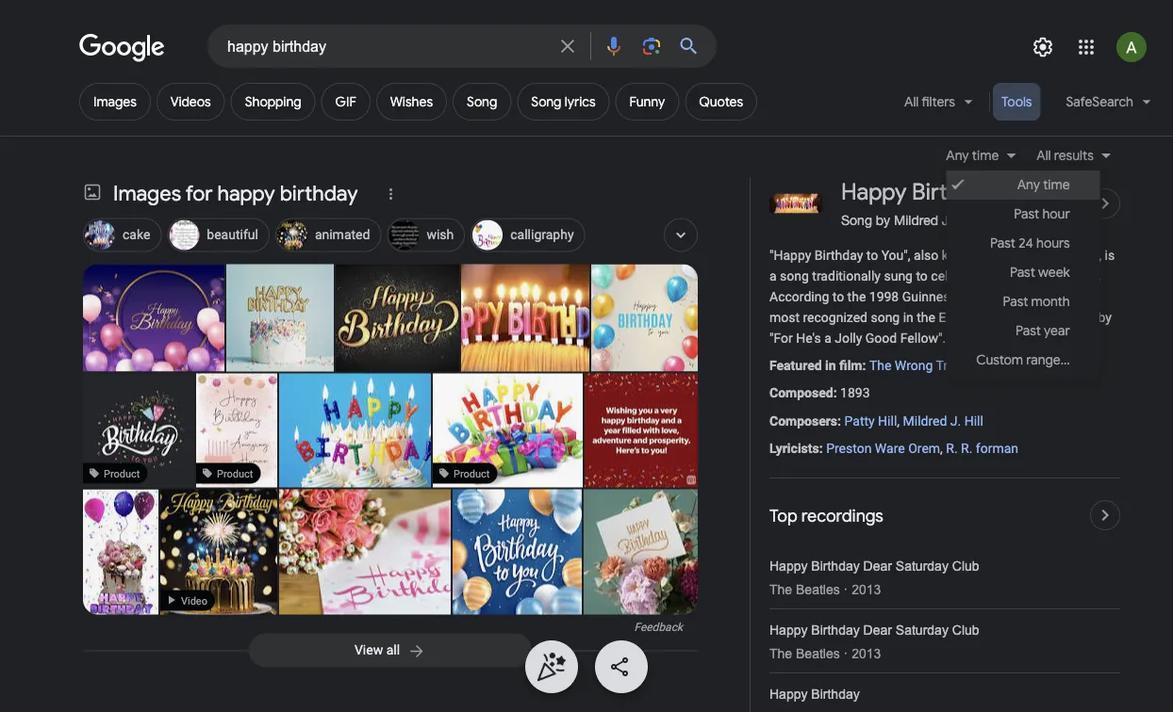 Task type: vqa. For each thing, say whether or not it's contained in the screenshot.
ADD SONG element
yes



Task type: describe. For each thing, give the bounding box(es) containing it.
for
[[186, 181, 213, 207]]

according
[[770, 289, 829, 305]]

past for past week
[[1010, 265, 1035, 281]]

preston
[[826, 441, 872, 456]]

menu containing any time
[[946, 166, 1100, 380]]

to inside happy birthday to you heading
[[1003, 178, 1024, 207]]

past year
[[1016, 323, 1070, 340]]

by inside "happy birthday to you", also known as "happy birthday", is a song traditionally sung to celebrate a person's birthday. according to the 1998 guinness world records, it is the most recognized song in the english language, followed by "for he's a jolly good fellow".
[[1098, 310, 1112, 326]]

search by image image
[[640, 35, 663, 58]]

0 vertical spatial mildred
[[894, 213, 938, 228]]

add song lyrics element
[[531, 93, 596, 110]]

view all
[[355, 643, 400, 659]]

1 horizontal spatial song
[[871, 310, 900, 326]]

lyricists
[[770, 441, 819, 456]]

past week link
[[946, 258, 1100, 288]]

images for happy birthday
[[113, 181, 358, 207]]

feedback
[[634, 621, 683, 634]]

quotes link
[[685, 83, 757, 121]]

1 r. from the left
[[946, 441, 958, 456]]

animated button
[[275, 215, 381, 257]]

2 "happy from the left
[[1001, 248, 1043, 263]]

1 horizontal spatial the
[[917, 310, 935, 326]]

featured in film : the wrong trousers
[[770, 358, 988, 374]]

tools button
[[993, 83, 1041, 121]]

0 horizontal spatial a
[[770, 268, 777, 284]]

range...
[[1026, 352, 1070, 369]]

add shopping element
[[245, 93, 301, 110]]

lyrics
[[565, 93, 596, 110]]

3 product button from the left
[[418, 374, 601, 488]]

1 · from the top
[[844, 583, 848, 597]]

past 24 hours
[[990, 235, 1070, 252]]

1 "happy from the left
[[770, 248, 811, 263]]

song for song by mildred j. hill and patty hill
[[841, 213, 872, 228]]

"happy birthday to you", also known as "happy birthday", is a song traditionally sung to celebrate a person's birthday. according to the 1998 guinness world records, it is the most recognized song in the english language, followed by "for he's a jolly good fellow".
[[770, 248, 1115, 347]]

happy birthday to you: december 2019 - christmas birthday gift (001) image
[[82, 374, 196, 488]]

hill left and
[[956, 213, 974, 228]]

song lyrics link
[[517, 83, 610, 121]]

shopping link
[[231, 83, 316, 121]]

: for preston
[[819, 441, 823, 456]]

language,
[[985, 310, 1041, 326]]

any inside radio item
[[1017, 177, 1040, 194]]

130 special happy birthday wishes & messages image
[[585, 374, 699, 488]]

2 · from the top
[[844, 647, 848, 662]]

person's
[[999, 268, 1047, 284]]

1 horizontal spatial a
[[824, 331, 832, 347]]

all
[[386, 643, 400, 659]]

wishes
[[390, 93, 433, 110]]

funny
[[629, 93, 665, 110]]

happy birthday to you heading
[[841, 177, 1066, 207]]

calligraphy button
[[471, 215, 585, 257]]

wrong
[[895, 358, 933, 374]]

filters
[[922, 93, 955, 110]]

celebrate
[[931, 268, 985, 284]]

to left you",
[[866, 248, 878, 263]]

cake
[[123, 227, 150, 243]]

world
[[960, 289, 994, 305]]

tools
[[1001, 93, 1032, 110]]

most
[[770, 310, 800, 326]]

view all element
[[249, 634, 532, 668]]

0 vertical spatial j.
[[942, 213, 952, 228]]

birthday",
[[1046, 248, 1102, 263]]

top recordings
[[770, 506, 883, 527]]

0 horizontal spatial patty
[[845, 413, 875, 429]]

hill up the hours
[[1038, 213, 1057, 228]]

it
[[1052, 289, 1059, 305]]

hours
[[1036, 235, 1070, 252]]

0 horizontal spatial is
[[1062, 289, 1072, 305]]

past year link
[[946, 317, 1100, 346]]

google image
[[79, 34, 166, 62]]

what to write in a birthday card - unique happy birthday wishes image
[[226, 265, 334, 372]]

video
[[181, 595, 207, 607]]

animated
[[315, 227, 370, 243]]

top
[[770, 506, 797, 527]]

2 club from the top
[[952, 624, 979, 638]]

1 vertical spatial in
[[825, 358, 836, 374]]

: up the 1893
[[862, 358, 866, 374]]

product for the happy birthday to you: december 2019 - christmas birthday gift (001) image
[[104, 468, 140, 480]]

1 club from the top
[[952, 560, 979, 574]]

happy birthday to you
[[841, 178, 1066, 207]]

0 vertical spatial song
[[780, 268, 809, 284]]

add wishes element
[[390, 93, 433, 110]]

1893
[[840, 386, 870, 401]]

cake button
[[83, 215, 162, 257]]

1 happy birthday dear saturday club the beatles · 2013 from the top
[[770, 560, 979, 597]]

0 vertical spatial the
[[869, 358, 892, 374]]

add song element
[[467, 93, 497, 110]]

happy
[[217, 181, 275, 207]]

happy birthday you amazing human | birthday cards & quotes 🎂🎁🎉 | send  real postcards online image
[[196, 374, 277, 488]]

safesearch
[[1066, 93, 1134, 110]]

patty hill link
[[845, 413, 897, 429]]

recordings
[[801, 506, 883, 527]]

funny link
[[615, 83, 679, 121]]

mildred j. hill link
[[903, 413, 983, 429]]

2 beatles from the top
[[796, 647, 840, 662]]

happy birthday to you link
[[841, 177, 1083, 207]]

calligraphy
[[510, 227, 574, 243]]

2 product button from the left
[[196, 374, 277, 488]]

happy birthday! gift card! image
[[418, 374, 601, 488]]

images for happy birthday heading
[[113, 181, 358, 207]]

any inside popup button
[[946, 147, 969, 164]]

trousers
[[936, 358, 988, 374]]

happy birthday link
[[770, 673, 1120, 713]]

1 2013 from the top
[[852, 583, 881, 597]]

all results
[[1037, 147, 1094, 164]]

2 horizontal spatial the
[[1076, 289, 1094, 305]]

composers
[[770, 413, 837, 429]]

birthday.
[[1051, 268, 1101, 284]]

past for past month
[[1003, 294, 1028, 311]]

orem
[[908, 441, 940, 456]]

wish
[[427, 227, 454, 243]]

search by voice image
[[603, 35, 625, 58]]

song by mildred j. hill and patty hill
[[841, 213, 1057, 228]]

wishes link
[[376, 83, 447, 121]]

2 horizontal spatial a
[[989, 268, 996, 284]]

videos
[[171, 93, 211, 110]]

2 dear from the top
[[863, 624, 892, 638]]

film
[[839, 358, 862, 374]]

birthday inside "happy birthday to you", also known as "happy birthday", is a song traditionally sung to celebrate a person's birthday. according to the 1998 guinness world records, it is the most recognized song in the english language, followed by "for he's a jolly good fellow".
[[815, 248, 863, 263]]

the wrong trousers link
[[869, 358, 988, 374]]

past hour
[[1014, 206, 1070, 223]]

as
[[984, 248, 998, 263]]

all for all filters
[[904, 93, 919, 110]]

Search search field
[[227, 36, 545, 59]]

0 vertical spatial patty
[[1004, 213, 1035, 228]]

video button
[[160, 486, 277, 628]]

"for
[[770, 331, 793, 347]]

images for images
[[93, 93, 137, 110]]

past month link
[[946, 288, 1100, 317]]

sung
[[884, 268, 913, 284]]

past for past year
[[1016, 323, 1041, 340]]

any time inside popup button
[[946, 147, 999, 164]]

custom range...
[[976, 352, 1070, 369]]

free and customizable birthday templates image
[[591, 265, 699, 372]]



Task type: locate. For each thing, give the bounding box(es) containing it.
1 vertical spatial all
[[1037, 147, 1051, 164]]

: for 1893
[[833, 386, 837, 401]]

1 horizontal spatial "happy
[[1001, 248, 1043, 263]]

r. left forman
[[961, 441, 973, 456]]

happy birthday dear saturday club the beatles · 2013
[[770, 560, 979, 597], [770, 624, 979, 662]]

1 dear from the top
[[863, 560, 892, 574]]

product for happy birthday you amazing human | birthday cards & quotes 🎂🎁🎉 | send  real postcards online image
[[217, 468, 253, 480]]

the down 'top'
[[770, 583, 792, 597]]

"happy up person's
[[1001, 248, 1043, 263]]

composed
[[770, 386, 833, 401]]

· down recordings
[[844, 583, 848, 597]]

past week
[[1010, 265, 1070, 281]]

1 vertical spatial the
[[770, 583, 792, 597]]

https://megaport.hu/media/37581... - happy birthday animations image
[[160, 486, 277, 628]]

birthday
[[280, 181, 358, 207]]

1 horizontal spatial r.
[[961, 441, 973, 456]]

, up lyricists : preston ware orem , r. r.  forman at the right
[[897, 413, 900, 429]]

beatles
[[796, 583, 840, 597], [796, 647, 840, 662]]

any time up "happy birthday to you" link
[[946, 147, 999, 164]]

None search field
[[0, 24, 717, 68]]

1 horizontal spatial in
[[903, 310, 914, 326]]

song link
[[453, 83, 511, 121]]

all filters
[[904, 93, 955, 110]]

top recordings link
[[770, 501, 1120, 531]]

list containing happy birthday dear saturday club
[[770, 546, 1120, 713]]

happy birthday dear saturday club the beatles · 2013 down recordings
[[770, 560, 979, 597]]

week
[[1038, 265, 1070, 281]]

past 24 hours link
[[946, 229, 1100, 258]]

:
[[862, 358, 866, 374], [833, 386, 837, 401], [837, 413, 841, 429], [819, 441, 823, 456]]

he's
[[796, 331, 821, 347]]

3 product from the left
[[454, 468, 490, 480]]

happy inside heading
[[841, 178, 907, 207]]

song up traditionally
[[841, 213, 872, 228]]

beatles up the happy birthday
[[796, 647, 840, 662]]

the
[[847, 289, 866, 305], [1076, 289, 1094, 305], [917, 310, 935, 326]]

is
[[1105, 248, 1115, 263], [1062, 289, 1072, 305]]

1 vertical spatial dear
[[863, 624, 892, 638]]

past down person's
[[1003, 294, 1028, 311]]

saturday down top recordings link
[[896, 560, 949, 574]]

year
[[1044, 323, 1070, 340]]

add funny element
[[629, 93, 665, 110]]

0 horizontal spatial "happy
[[770, 248, 811, 263]]

menu
[[946, 166, 1100, 380]]

guinness
[[902, 289, 957, 305]]

·
[[844, 583, 848, 597], [844, 647, 848, 662]]

happy
[[841, 178, 907, 207], [770, 560, 808, 574], [770, 624, 808, 638], [770, 688, 808, 703]]

1 horizontal spatial time
[[1043, 177, 1070, 194]]

composed : 1893
[[770, 386, 870, 401]]

1 horizontal spatial product
[[217, 468, 253, 480]]

song
[[780, 268, 809, 284], [871, 310, 900, 326]]

past up 24 on the right top
[[1014, 206, 1039, 223]]

2 product from the left
[[217, 468, 253, 480]]

past up records,
[[1010, 265, 1035, 281]]

view
[[355, 643, 383, 659]]

2013 up the happy birthday
[[852, 647, 881, 662]]

composers : patty hill , mildred j. hill
[[770, 413, 983, 429]]

images for images for happy birthday
[[113, 181, 181, 207]]

any time up past hour
[[1017, 177, 1070, 194]]

time up the hour
[[1043, 177, 1070, 194]]

1 vertical spatial happy birthday dear saturday club the beatles · 2013
[[770, 624, 979, 662]]

2 vertical spatial the
[[770, 647, 792, 662]]

belated happy birthday wishes | petal talk image
[[279, 490, 502, 615]]

2 happy birthday dear saturday club the beatles · 2013 from the top
[[770, 624, 979, 662]]

a right "he's"
[[824, 331, 832, 347]]

hill up ware
[[878, 413, 897, 429]]

song for song lyrics
[[531, 93, 562, 110]]

0 horizontal spatial any
[[946, 147, 969, 164]]

mildred up also
[[894, 213, 938, 228]]

in up fellow".
[[903, 310, 914, 326]]

gif
[[335, 93, 356, 110]]

0 vertical spatial 2013
[[852, 583, 881, 597]]

2013 down recordings
[[852, 583, 881, 597]]

2 horizontal spatial product
[[454, 468, 490, 480]]

1 horizontal spatial by
[[1098, 310, 1112, 326]]

2 saturday from the top
[[896, 624, 949, 638]]

song lyrics
[[531, 93, 596, 110]]

to down also
[[916, 268, 928, 284]]

1 horizontal spatial any
[[1017, 177, 1040, 194]]

1 product button from the left
[[82, 374, 196, 488]]

in inside "happy birthday to you", also known as "happy birthday", is a song traditionally sung to celebrate a person's birthday. according to the 1998 guinness world records, it is the most recognized song in the english language, followed by "for he's a jolly good fellow".
[[903, 310, 914, 326]]

1 vertical spatial beatles
[[796, 647, 840, 662]]

dear
[[863, 560, 892, 574], [863, 624, 892, 638]]

records,
[[998, 289, 1048, 305]]

0 horizontal spatial ,
[[897, 413, 900, 429]]

1 product from the left
[[104, 468, 140, 480]]

images
[[93, 93, 137, 110], [113, 181, 181, 207]]

any
[[946, 147, 969, 164], [1017, 177, 1040, 194]]

0 vertical spatial any time
[[946, 147, 999, 164]]

in
[[903, 310, 914, 326], [825, 358, 836, 374]]

images up cake
[[113, 181, 181, 207]]

preston ware orem link
[[826, 441, 940, 456]]

also
[[914, 248, 939, 263]]

club down top recordings link
[[952, 560, 979, 574]]

song left 'lyrics'
[[531, 93, 562, 110]]

results
[[1054, 147, 1094, 164]]

j. down happy birthday to you heading in the right top of the page
[[942, 213, 952, 228]]

traditionally
[[812, 268, 881, 284]]

j. up r. r.  forman link
[[950, 413, 961, 429]]

song for add song element
[[467, 93, 497, 110]]

all for all results
[[1037, 147, 1051, 164]]

add gif element
[[335, 93, 356, 110]]

1 horizontal spatial all
[[1037, 147, 1051, 164]]

2 r. from the left
[[961, 441, 973, 456]]

: for patty
[[837, 413, 841, 429]]

saturday up the happy birthday link
[[896, 624, 949, 638]]

beautiful
[[207, 227, 258, 243]]

0 vertical spatial images
[[93, 93, 137, 110]]

2 2013 from the top
[[852, 647, 881, 662]]

0 vertical spatial dear
[[863, 560, 892, 574]]

0 horizontal spatial time
[[972, 147, 999, 164]]

any up happy birthday to you
[[946, 147, 969, 164]]

all inside all results popup button
[[1037, 147, 1051, 164]]

hill up r. r.  forman link
[[964, 413, 983, 429]]

0 vertical spatial any
[[946, 147, 969, 164]]

add quotes element
[[699, 93, 743, 110]]

past left year
[[1016, 323, 1041, 340]]

1 vertical spatial ·
[[844, 647, 848, 662]]

happy birthday dear saturday club the beatles · 2013 up the happy birthday
[[770, 624, 979, 662]]

patty up past 24 hours link
[[1004, 213, 1035, 228]]

1 vertical spatial is
[[1062, 289, 1072, 305]]

custom
[[976, 352, 1023, 369]]

all inside the all filters popup button
[[904, 93, 919, 110]]

product
[[104, 468, 140, 480], [217, 468, 253, 480], [454, 468, 490, 480]]

1 vertical spatial any time
[[1017, 177, 1070, 194]]

dear up the happy birthday link
[[863, 624, 892, 638]]

past for past 24 hours
[[990, 235, 1016, 252]]

any time radio item
[[946, 171, 1100, 200]]

0 vertical spatial ,
[[897, 413, 900, 429]]

0 vertical spatial saturday
[[896, 560, 949, 574]]

club
[[952, 560, 979, 574], [952, 624, 979, 638]]

club up the happy birthday link
[[952, 624, 979, 638]]

time inside popup button
[[972, 147, 999, 164]]

view all link
[[249, 634, 532, 668]]

all left 'results'
[[1037, 147, 1051, 164]]

1 vertical spatial by
[[1098, 310, 1112, 326]]

1 horizontal spatial song
[[531, 93, 562, 110]]

0 horizontal spatial product
[[104, 468, 140, 480]]

1 vertical spatial j.
[[950, 413, 961, 429]]

0 vertical spatial in
[[903, 310, 914, 326]]

0 horizontal spatial song
[[467, 93, 497, 110]]

the up fellow".
[[917, 310, 935, 326]]

product button
[[82, 374, 196, 488], [196, 374, 277, 488], [418, 374, 601, 488]]

any time button
[[946, 145, 1025, 166]]

0 vertical spatial ·
[[844, 583, 848, 597]]

0 horizontal spatial any time
[[946, 147, 999, 164]]

patty down the 1893
[[845, 413, 875, 429]]

all filters button
[[893, 83, 986, 128]]

birthday inside heading
[[912, 178, 998, 207]]

beatles down top recordings
[[796, 583, 840, 597]]

1 horizontal spatial any time
[[1017, 177, 1070, 194]]

1 vertical spatial song
[[871, 310, 900, 326]]

0 vertical spatial all
[[904, 93, 919, 110]]

, down mildred j. hill link
[[940, 441, 943, 456]]

20+ free happy birthday gifs & celebration stickers - pixabay image
[[83, 490, 158, 619]]

quotes
[[699, 93, 743, 110]]

all results button
[[1025, 145, 1120, 166]]

happy birthday to you - wikipedia image
[[382, 265, 672, 372]]

0 vertical spatial beatles
[[796, 583, 840, 597]]

song right wishes
[[467, 93, 497, 110]]

forman
[[976, 441, 1019, 456]]

time inside radio item
[[1043, 177, 1070, 194]]

1 vertical spatial mildred
[[903, 413, 947, 429]]

lyricists : preston ware orem , r. r.  forman
[[770, 441, 1019, 456]]

any time
[[946, 147, 999, 164], [1017, 177, 1070, 194]]

0 vertical spatial time
[[972, 147, 999, 164]]

song down 1998
[[871, 310, 900, 326]]

videos link
[[156, 83, 225, 121]]

24
[[1019, 235, 1033, 252]]

time up "happy birthday to you" link
[[972, 147, 999, 164]]

all left filters
[[904, 93, 919, 110]]

0 vertical spatial by
[[876, 213, 890, 228]]

featured
[[770, 358, 822, 374]]

the up the happy birthday
[[770, 647, 792, 662]]

the down traditionally
[[847, 289, 866, 305]]

0 horizontal spatial by
[[876, 213, 890, 228]]

images down "google" image
[[93, 93, 137, 110]]

1998
[[869, 289, 899, 305]]

0 vertical spatial club
[[952, 560, 979, 574]]

the down birthday.
[[1076, 289, 1094, 305]]

1 horizontal spatial is
[[1105, 248, 1115, 263]]

by up you",
[[876, 213, 890, 228]]

0 horizontal spatial r.
[[946, 441, 958, 456]]

history of the happy birthday song | pump it up image
[[279, 374, 451, 488]]

1 vertical spatial any
[[1017, 177, 1040, 194]]

0 horizontal spatial the
[[847, 289, 866, 305]]

1 vertical spatial patty
[[845, 413, 875, 429]]

patty
[[1004, 213, 1035, 228], [845, 413, 875, 429]]

mildred up orem
[[903, 413, 947, 429]]

0 vertical spatial is
[[1105, 248, 1115, 263]]

past month
[[1003, 294, 1070, 311]]

ware
[[875, 441, 905, 456]]

dear down recordings
[[863, 560, 892, 574]]

list
[[770, 546, 1120, 713]]

2 horizontal spatial song
[[841, 213, 872, 228]]

r. right orem
[[946, 441, 958, 456]]

· up the happy birthday
[[844, 647, 848, 662]]

song
[[467, 93, 497, 110], [531, 93, 562, 110], [841, 213, 872, 228]]

month
[[1031, 294, 1070, 311]]

known
[[942, 248, 981, 263]]

recognized
[[803, 310, 868, 326]]

past left 24 on the right top
[[990, 235, 1016, 252]]

1 beatles from the top
[[796, 583, 840, 597]]

fellow".
[[900, 331, 946, 347]]

1 vertical spatial time
[[1043, 177, 1070, 194]]

0 horizontal spatial in
[[825, 358, 836, 374]]

song up according at right
[[780, 268, 809, 284]]

100 best birthday instagram captions - cute birthday ... image
[[584, 450, 698, 622]]

"happy up according at right
[[770, 248, 811, 263]]

is right birthday", in the top right of the page
[[1105, 248, 1115, 263]]

1 horizontal spatial patty
[[1004, 213, 1035, 228]]

mildred
[[894, 213, 938, 228], [903, 413, 947, 429]]

: left the 1893
[[833, 386, 837, 401]]

saturday
[[896, 560, 949, 574], [896, 624, 949, 638]]

1 saturday from the top
[[896, 560, 949, 574]]

gif link
[[321, 83, 370, 121]]

0 horizontal spatial all
[[904, 93, 919, 110]]

1 vertical spatial saturday
[[896, 624, 949, 638]]

images inside 'link'
[[113, 181, 181, 207]]

0 vertical spatial happy birthday dear saturday club the beatles · 2013
[[770, 560, 979, 597]]

product for happy birthday! gift card! image
[[454, 468, 490, 480]]

to up recognized
[[832, 289, 844, 305]]

past for past hour
[[1014, 206, 1039, 223]]

1 vertical spatial images
[[113, 181, 181, 207]]

any up past hour link
[[1017, 177, 1040, 194]]

1 vertical spatial 2013
[[852, 647, 881, 662]]

past
[[1014, 206, 1039, 223], [990, 235, 1016, 252], [1010, 265, 1035, 281], [1003, 294, 1028, 311], [1016, 323, 1041, 340]]

the
[[869, 358, 892, 374], [770, 583, 792, 597], [770, 647, 792, 662]]

by right "followed"
[[1098, 310, 1112, 326]]

happy birthday images - free download on freepik image
[[83, 265, 244, 372], [318, 265, 479, 372], [453, 490, 582, 619]]

in left film
[[825, 358, 836, 374]]

custom range... menu item
[[976, 352, 1070, 369]]

1 horizontal spatial ,
[[940, 441, 943, 456]]

: up preston
[[837, 413, 841, 429]]

good
[[866, 331, 897, 347]]

: left preston
[[819, 441, 823, 456]]

0 horizontal spatial song
[[780, 268, 809, 284]]

a up according at right
[[770, 268, 777, 284]]

1 vertical spatial club
[[952, 624, 979, 638]]

to left you
[[1003, 178, 1024, 207]]

shopping
[[245, 93, 301, 110]]

any time inside radio item
[[1017, 177, 1070, 194]]

you
[[1028, 178, 1066, 207]]

wish button
[[387, 215, 465, 257]]

the down good
[[869, 358, 892, 374]]

1 vertical spatial ,
[[940, 441, 943, 456]]

birthday
[[912, 178, 998, 207], [815, 248, 863, 263], [811, 560, 860, 574], [811, 624, 860, 638], [811, 688, 860, 703]]

a down as
[[989, 268, 996, 284]]

is right 'it'
[[1062, 289, 1072, 305]]



